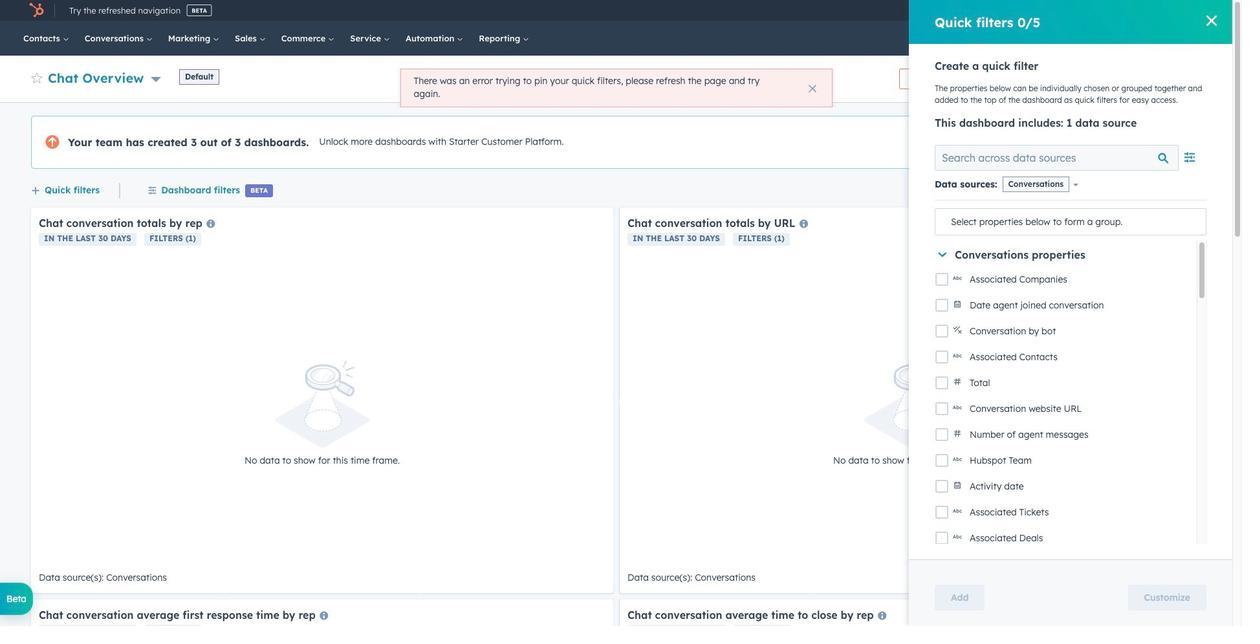 Task type: describe. For each thing, give the bounding box(es) containing it.
Search HubSpot search field
[[1041, 27, 1188, 49]]

chat conversation average time to close by rep element
[[620, 600, 1202, 626]]

0 vertical spatial close image
[[1207, 16, 1217, 26]]

chat conversation average first response time by rep element
[[31, 600, 613, 626]]



Task type: vqa. For each thing, say whether or not it's contained in the screenshot.
Templates
no



Task type: locate. For each thing, give the bounding box(es) containing it.
close image
[[809, 85, 816, 93]]

1 vertical spatial close image
[[809, 85, 816, 93]]

close image
[[1207, 16, 1217, 26], [809, 85, 816, 93]]

1 horizontal spatial close image
[[1207, 16, 1217, 26]]

row group
[[935, 241, 1197, 626]]

marketplaces image
[[1025, 6, 1036, 17]]

0 horizontal spatial close image
[[809, 85, 816, 93]]

chat conversation totals by rep element
[[31, 208, 613, 593]]

alert
[[400, 69, 833, 107], [400, 69, 833, 107]]

Search across data sources search field
[[935, 145, 1179, 171]]

menu
[[930, 0, 1217, 21]]

jer mill image
[[1123, 5, 1134, 16]]

chat conversation totals by url element
[[620, 208, 1202, 593]]

caret image
[[939, 253, 947, 257]]

banner
[[31, 65, 1202, 89]]



